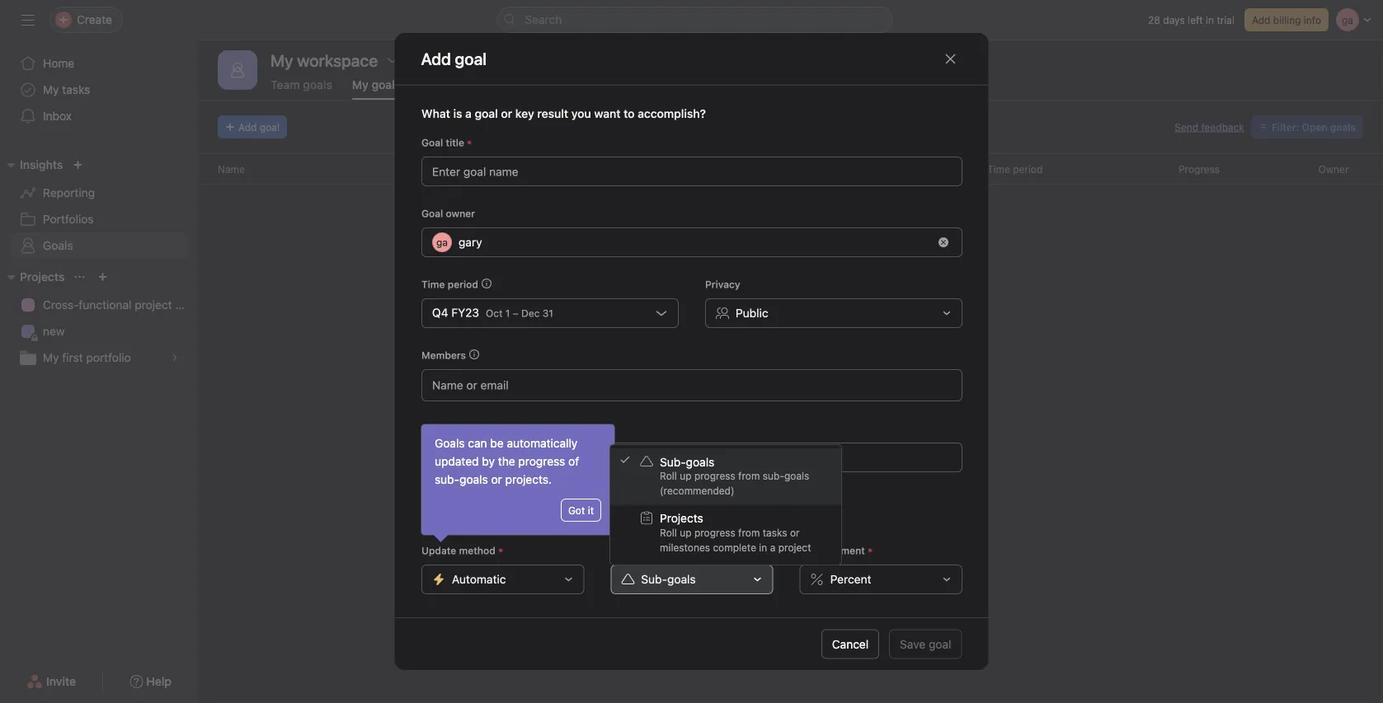 Task type: vqa. For each thing, say whether or not it's contained in the screenshot.
"No sub-goals connected"
no



Task type: describe. For each thing, give the bounding box(es) containing it.
clear filters
[[760, 476, 821, 490]]

goal owner
[[421, 208, 475, 219]]

projects element
[[0, 262, 198, 374]]

parent
[[421, 423, 452, 434]]

0 horizontal spatial time period
[[421, 278, 478, 290]]

goals link
[[10, 233, 188, 259]]

gary
[[458, 235, 482, 249]]

send feedback link
[[1175, 120, 1244, 134]]

0 horizontal spatial period
[[447, 278, 478, 290]]

cancel button
[[821, 630, 879, 659]]

add for add goal
[[238, 121, 257, 133]]

add for add billing info
[[1252, 14, 1270, 26]]

first
[[62, 351, 83, 365]]

progress inside projects roll up progress from tasks or milestones complete in a project
[[694, 527, 735, 539]]

left
[[1188, 14, 1203, 26]]

members
[[421, 349, 466, 361]]

add goal
[[421, 49, 487, 68]]

public
[[735, 306, 768, 320]]

add billing info button
[[1244, 8, 1329, 31]]

got it button
[[561, 499, 601, 522]]

0 horizontal spatial a
[[465, 106, 471, 120]]

search
[[525, 13, 562, 26]]

update
[[421, 545, 456, 556]]

home link
[[10, 50, 188, 77]]

goals for sub-goals roll up progress from sub-goals (recommended)
[[686, 455, 714, 469]]

you inside how will you measure progress toward success? learn to set measurable targets
[[469, 500, 489, 513]]

title
[[445, 137, 464, 148]]

info
[[1304, 14, 1321, 26]]

own
[[747, 384, 784, 407]]

toward success?
[[594, 500, 685, 513]]

privacy
[[705, 278, 740, 290]]

invite
[[46, 675, 76, 689]]

how
[[421, 500, 445, 513]]

learn to set measurable targets link
[[421, 517, 569, 528]]

or inside goals can be automatically updated by the progress of sub-goals or projects.
[[491, 473, 502, 487]]

my goals link
[[352, 78, 401, 100]]

automatic
[[452, 572, 505, 586]]

team
[[270, 78, 300, 92]]

1 horizontal spatial in
[[1206, 14, 1214, 26]]

close this dialog image
[[944, 52, 957, 65]]

team goals link
[[270, 78, 332, 100]]

my goals
[[352, 78, 401, 92]]

automatically
[[507, 437, 578, 450]]

sub- for sub-goals roll up progress from sub-goals (recommended)
[[660, 455, 686, 469]]

my tasks
[[43, 83, 90, 96]]

goals can be automatically updated by the progress of sub-goals or projects. tooltip
[[421, 425, 614, 540]]

portfolios
[[43, 212, 94, 226]]

update method
[[421, 545, 495, 556]]

28
[[1148, 14, 1160, 26]]

goal for goal title
[[421, 137, 443, 148]]

goal for parent goal
[[455, 423, 475, 434]]

targets
[[536, 517, 569, 528]]

project inside projects roll up progress from tasks or milestones complete in a project
[[778, 542, 811, 553]]

measurement
[[799, 545, 865, 556]]

new link
[[10, 318, 188, 345]]

projects button
[[0, 267, 65, 287]]

invite button
[[16, 667, 87, 697]]

my first portfolio link
[[10, 345, 188, 371]]

0 vertical spatial or
[[501, 106, 512, 120]]

inbox
[[43, 109, 72, 123]]

cross-functional project plan
[[43, 298, 198, 312]]

my for my goals
[[352, 78, 369, 92]]

search list box
[[497, 7, 893, 33]]

goals for goals can be automatically updated by the progress of sub-goals or projects.
[[435, 437, 465, 450]]

filters
[[791, 476, 821, 490]]

cancel
[[832, 637, 869, 651]]

plan
[[175, 298, 198, 312]]

days
[[1163, 14, 1185, 26]]

hide sidebar image
[[21, 13, 35, 26]]

sub-goals
[[641, 572, 695, 586]]

required image for automatic
[[495, 546, 505, 556]]

you
[[660, 384, 693, 407]]

my first portfolio
[[43, 351, 131, 365]]

save goal
[[900, 637, 951, 651]]

by
[[482, 455, 495, 468]]

is
[[453, 106, 462, 120]]

portfolios link
[[10, 206, 188, 233]]

of
[[568, 455, 579, 468]]

project inside cross-functional project plan 'link'
[[135, 298, 172, 312]]

public button
[[705, 298, 962, 328]]

roll inside projects roll up progress from tasks or milestones complete in a project
[[660, 527, 677, 539]]

to
[[450, 517, 459, 528]]

percent button
[[799, 565, 962, 594]]

required image for title
[[464, 137, 474, 147]]

Name or email text field
[[432, 375, 521, 395]]

to accomplish?
[[623, 106, 705, 120]]

0 vertical spatial time period
[[987, 163, 1043, 175]]

my for my tasks
[[43, 83, 59, 96]]

roll inside sub-goals roll up progress from sub-goals (recommended)
[[660, 470, 677, 482]]

method
[[459, 545, 495, 556]]

progress inside goals can be automatically updated by the progress of sub-goals or projects.
[[518, 455, 565, 468]]

reporting
[[43, 186, 95, 200]]

parent goal
[[421, 423, 475, 434]]

Enter goal name text field
[[421, 156, 962, 186]]

owner
[[445, 208, 475, 219]]

updated
[[435, 455, 479, 468]]

q4
[[432, 306, 448, 319]]

progress inside sub-goals roll up progress from sub-goals (recommended)
[[694, 470, 735, 482]]

source
[[655, 545, 688, 556]]

inbox link
[[10, 103, 188, 129]]

it
[[588, 505, 594, 516]]

measurable
[[479, 517, 533, 528]]

up inside projects roll up progress from tasks or milestones complete in a project
[[680, 527, 692, 539]]



Task type: locate. For each thing, give the bounding box(es) containing it.
goal right save
[[929, 637, 951, 651]]

goals inside goals can be automatically updated by the progress of sub-goals or projects.
[[435, 437, 465, 450]]

save
[[900, 637, 926, 651]]

0 horizontal spatial sub-
[[435, 473, 459, 487]]

in
[[1206, 14, 1214, 26], [759, 542, 767, 553]]

1 vertical spatial time period
[[421, 278, 478, 290]]

1 horizontal spatial goals
[[435, 437, 465, 450]]

(recommended)
[[660, 485, 734, 497]]

key
[[515, 106, 534, 120]]

project right complete
[[778, 542, 811, 553]]

progress up "(recommended)"
[[694, 470, 735, 482]]

a right complete
[[770, 542, 775, 553]]

got
[[568, 505, 585, 516]]

from
[[738, 470, 760, 482], [738, 527, 760, 539]]

1 horizontal spatial time
[[987, 163, 1010, 175]]

0 vertical spatial goals
[[43, 239, 73, 252]]

progress left the source
[[610, 545, 653, 556]]

1 from from the top
[[738, 470, 760, 482]]

sub- inside goals can be automatically updated by the progress of sub-goals or projects.
[[435, 473, 459, 487]]

up inside sub-goals roll up progress from sub-goals (recommended)
[[680, 470, 692, 482]]

progress
[[1178, 163, 1220, 175], [610, 545, 653, 556]]

0 horizontal spatial goals
[[43, 239, 73, 252]]

how will you measure progress toward success? learn to set measurable targets
[[421, 500, 685, 528]]

set
[[462, 517, 477, 528]]

ga
[[436, 236, 447, 248]]

roll up "(recommended)"
[[660, 470, 677, 482]]

required image
[[495, 546, 505, 556], [865, 546, 874, 556]]

goals can be automatically updated by the progress of sub-goals or projects.
[[435, 437, 579, 487]]

1 vertical spatial or
[[491, 473, 502, 487]]

tasks down clear
[[763, 527, 787, 539]]

goals inside the my goals link
[[372, 78, 401, 92]]

global element
[[0, 40, 198, 139]]

projects up milestones at the bottom
[[660, 512, 703, 525]]

goals inside sub-goals dropdown button
[[667, 572, 695, 586]]

clear filters button
[[749, 468, 832, 498]]

my up the inbox
[[43, 83, 59, 96]]

my inside 'link'
[[43, 351, 59, 365]]

progress for progress source
[[610, 545, 653, 556]]

or left key
[[501, 106, 512, 120]]

tasks inside projects roll up progress from tasks or milestones complete in a project
[[763, 527, 787, 539]]

sub- down updated
[[435, 473, 459, 487]]

add inside 'button'
[[1252, 14, 1270, 26]]

search button
[[497, 7, 893, 33]]

0 vertical spatial time
[[987, 163, 1010, 175]]

owner
[[1318, 163, 1349, 175]]

0 vertical spatial up
[[680, 470, 692, 482]]

1 horizontal spatial project
[[778, 542, 811, 553]]

project
[[135, 298, 172, 312], [778, 542, 811, 553]]

1 vertical spatial a
[[770, 542, 775, 553]]

0 vertical spatial tasks
[[62, 83, 90, 96]]

be
[[490, 437, 504, 450]]

1 vertical spatial progress
[[610, 545, 653, 556]]

required image up 'percent' dropdown button
[[865, 546, 874, 556]]

insights button
[[0, 155, 63, 175]]

2 roll from the top
[[660, 527, 677, 539]]

1 vertical spatial add
[[238, 121, 257, 133]]

goal
[[474, 106, 498, 120], [260, 121, 280, 133], [455, 423, 475, 434], [929, 637, 951, 651]]

1 vertical spatial goals
[[435, 437, 465, 450]]

add goal
[[238, 121, 280, 133]]

goals inside goals can be automatically updated by the progress of sub-goals or projects.
[[459, 473, 488, 487]]

progress down automatically
[[518, 455, 565, 468]]

my
[[352, 78, 369, 92], [43, 83, 59, 96], [43, 351, 59, 365]]

new
[[43, 325, 65, 338]]

tasks inside global "element"
[[62, 83, 90, 96]]

goals down portfolios
[[43, 239, 73, 252]]

from up complete
[[738, 527, 760, 539]]

goal for goal owner
[[421, 208, 443, 219]]

0 vertical spatial sub-
[[660, 455, 686, 469]]

send feedback
[[1175, 121, 1244, 133]]

1 vertical spatial in
[[759, 542, 767, 553]]

add billing info
[[1252, 14, 1321, 26]]

0 vertical spatial projects
[[20, 270, 65, 284]]

progress up complete
[[694, 527, 735, 539]]

0 horizontal spatial you
[[469, 500, 489, 513]]

1 horizontal spatial progress
[[1178, 163, 1220, 175]]

1 vertical spatial sub-
[[641, 572, 667, 586]]

projects inside projects roll up progress from tasks or milestones complete in a project
[[660, 512, 703, 525]]

projects roll up progress from tasks or milestones complete in a project
[[660, 512, 811, 553]]

billing
[[1273, 14, 1301, 26]]

0 vertical spatial add
[[1252, 14, 1270, 26]]

0 vertical spatial you
[[571, 106, 591, 120]]

2 goal from the top
[[421, 208, 443, 219]]

28 days left in trial
[[1148, 14, 1235, 26]]

required image for source
[[688, 546, 698, 556]]

0 vertical spatial required image
[[464, 137, 474, 147]]

sub- inside dropdown button
[[641, 572, 667, 586]]

can
[[468, 437, 487, 450]]

what is a goal or key result you want to accomplish?
[[421, 106, 705, 120]]

progress for progress
[[1178, 163, 1220, 175]]

1 horizontal spatial required image
[[865, 546, 874, 556]]

goals inside team goals link
[[303, 78, 332, 92]]

goals for goals
[[43, 239, 73, 252]]

time
[[987, 163, 1010, 175], [421, 278, 444, 290]]

add
[[1252, 14, 1270, 26], [238, 121, 257, 133]]

2 vertical spatial or
[[790, 527, 800, 539]]

1 up from the top
[[680, 470, 692, 482]]

0 horizontal spatial tasks
[[62, 83, 90, 96]]

sub- down progress source
[[641, 572, 667, 586]]

name
[[218, 163, 245, 175]]

required image down learn to set measurable targets link in the left of the page
[[495, 546, 505, 556]]

up up "(recommended)"
[[680, 470, 692, 482]]

don't
[[698, 384, 743, 407]]

0 vertical spatial from
[[738, 470, 760, 482]]

1 vertical spatial required image
[[688, 546, 698, 556]]

goals for team goals
[[303, 78, 332, 92]]

my down my workspace at the top of page
[[352, 78, 369, 92]]

goal
[[421, 137, 443, 148], [421, 208, 443, 219]]

1 vertical spatial goal
[[421, 208, 443, 219]]

goals inside insights element
[[43, 239, 73, 252]]

0 vertical spatial a
[[465, 106, 471, 120]]

percent
[[830, 572, 871, 586]]

add inside button
[[238, 121, 257, 133]]

1 vertical spatial tasks
[[763, 527, 787, 539]]

projects for projects roll up progress from tasks or milestones complete in a project
[[660, 512, 703, 525]]

in right left
[[1206, 14, 1214, 26]]

goals down parent goal
[[435, 437, 465, 450]]

0 horizontal spatial project
[[135, 298, 172, 312]]

1 vertical spatial roll
[[660, 527, 677, 539]]

1 horizontal spatial a
[[770, 542, 775, 553]]

a inside projects roll up progress from tasks or milestones complete in a project
[[770, 542, 775, 553]]

goals
[[303, 78, 332, 92], [372, 78, 401, 92], [686, 455, 714, 469], [784, 470, 809, 482], [459, 473, 488, 487], [667, 572, 695, 586]]

0 vertical spatial period
[[1013, 163, 1043, 175]]

roll up the source
[[660, 527, 677, 539]]

sub- inside sub-goals roll up progress from sub-goals (recommended)
[[660, 455, 686, 469]]

goal right is
[[474, 106, 498, 120]]

add up "name"
[[238, 121, 257, 133]]

the
[[498, 455, 515, 468]]

sub- left filters
[[763, 470, 784, 482]]

tasks
[[62, 83, 90, 96], [763, 527, 787, 539]]

will
[[448, 500, 466, 513]]

team goals
[[270, 78, 332, 92]]

you left want
[[571, 106, 591, 120]]

result
[[537, 106, 568, 120]]

or inside projects roll up progress from tasks or milestones complete in a project
[[790, 527, 800, 539]]

goal title
[[421, 137, 464, 148]]

required image for percent
[[865, 546, 874, 556]]

1 vertical spatial project
[[778, 542, 811, 553]]

my inside global "element"
[[43, 83, 59, 96]]

1 horizontal spatial add
[[1252, 14, 1270, 26]]

my tasks link
[[10, 77, 188, 103]]

projects inside projects dropdown button
[[20, 270, 65, 284]]

cross-functional project plan link
[[10, 292, 198, 318]]

0 horizontal spatial required image
[[464, 137, 474, 147]]

milestones
[[660, 542, 710, 553]]

functional
[[79, 298, 132, 312]]

goal for add goal
[[260, 121, 280, 133]]

1 horizontal spatial tasks
[[763, 527, 787, 539]]

add goal button
[[218, 115, 287, 139]]

1 vertical spatial from
[[738, 527, 760, 539]]

0 vertical spatial goal
[[421, 137, 443, 148]]

progress inside how will you measure progress toward success? learn to set measurable targets
[[542, 500, 591, 513]]

learn
[[421, 517, 447, 528]]

dec
[[521, 307, 539, 319]]

from left clear
[[738, 470, 760, 482]]

sub- up "(recommended)"
[[660, 455, 686, 469]]

my left the first
[[43, 351, 59, 365]]

0 horizontal spatial projects
[[20, 270, 65, 284]]

goal for save goal
[[929, 637, 951, 651]]

tasks down home
[[62, 83, 90, 96]]

progress down send feedback
[[1178, 163, 1220, 175]]

1 horizontal spatial period
[[1013, 163, 1043, 175]]

in inside projects roll up progress from tasks or milestones complete in a project
[[759, 542, 767, 553]]

projects up cross-
[[20, 270, 65, 284]]

0 vertical spatial roll
[[660, 470, 677, 482]]

1 horizontal spatial sub-
[[763, 470, 784, 482]]

–
[[512, 307, 518, 319]]

1 horizontal spatial projects
[[660, 512, 703, 525]]

1 vertical spatial projects
[[660, 512, 703, 525]]

1
[[505, 307, 510, 319]]

0 vertical spatial project
[[135, 298, 172, 312]]

1 vertical spatial time
[[421, 278, 444, 290]]

from inside projects roll up progress from tasks or milestones complete in a project
[[738, 527, 760, 539]]

insights
[[20, 158, 63, 172]]

1 roll from the top
[[660, 470, 677, 482]]

1 required image from the left
[[495, 546, 505, 556]]

1 horizontal spatial time period
[[987, 163, 1043, 175]]

1 goal from the top
[[421, 137, 443, 148]]

my for my first portfolio
[[43, 351, 59, 365]]

you up set on the bottom of the page
[[469, 500, 489, 513]]

reporting link
[[10, 180, 188, 206]]

automatic button
[[421, 565, 584, 594]]

or down by
[[491, 473, 502, 487]]

save goal button
[[889, 630, 962, 659]]

time period
[[987, 163, 1043, 175], [421, 278, 478, 290]]

feedback
[[1201, 121, 1244, 133]]

remove image
[[938, 237, 948, 247]]

q4 fy23 oct 1 – dec 31
[[432, 306, 553, 319]]

projects for projects
[[20, 270, 65, 284]]

2 from from the top
[[738, 527, 760, 539]]

portfolio
[[86, 351, 131, 365]]

goals for sub-goals
[[667, 572, 695, 586]]

a right is
[[465, 106, 471, 120]]

0 vertical spatial progress
[[1178, 163, 1220, 175]]

want
[[594, 106, 620, 120]]

0 horizontal spatial progress
[[610, 545, 653, 556]]

1 horizontal spatial required image
[[688, 546, 698, 556]]

up up milestones at the bottom
[[680, 527, 692, 539]]

add left billing
[[1252, 14, 1270, 26]]

you
[[571, 106, 591, 120], [469, 500, 489, 513]]

fy23
[[451, 306, 479, 319]]

progress up targets on the left of the page
[[542, 500, 591, 513]]

in right complete
[[759, 542, 767, 553]]

send
[[1175, 121, 1198, 133]]

required image
[[464, 137, 474, 147], [688, 546, 698, 556]]

sub- for sub-goals
[[641, 572, 667, 586]]

2 up from the top
[[680, 527, 692, 539]]

goal left title
[[421, 137, 443, 148]]

project left 'plan'
[[135, 298, 172, 312]]

sub-goals roll up progress from sub-goals (recommended)
[[660, 455, 809, 497]]

sub-
[[763, 470, 784, 482], [435, 473, 459, 487]]

goal down team
[[260, 121, 280, 133]]

goals
[[43, 239, 73, 252], [435, 437, 465, 450]]

0 horizontal spatial required image
[[495, 546, 505, 556]]

goal up can
[[455, 423, 475, 434]]

home
[[43, 56, 74, 70]]

1 vertical spatial period
[[447, 278, 478, 290]]

1 vertical spatial up
[[680, 527, 692, 539]]

goal left owner
[[421, 208, 443, 219]]

1 horizontal spatial you
[[571, 106, 591, 120]]

insights element
[[0, 150, 198, 262]]

progress source
[[610, 545, 688, 556]]

or up measurement
[[790, 527, 800, 539]]

1 vertical spatial you
[[469, 500, 489, 513]]

0 horizontal spatial time
[[421, 278, 444, 290]]

0 vertical spatial in
[[1206, 14, 1214, 26]]

sub- inside sub-goals roll up progress from sub-goals (recommended)
[[763, 470, 784, 482]]

from inside sub-goals roll up progress from sub-goals (recommended)
[[738, 470, 760, 482]]

my workspace
[[270, 50, 378, 70]]

0 horizontal spatial add
[[238, 121, 257, 133]]

0 horizontal spatial in
[[759, 542, 767, 553]]

31
[[542, 307, 553, 319]]

2 required image from the left
[[865, 546, 874, 556]]

oct
[[485, 307, 502, 319]]

goals for my goals
[[372, 78, 401, 92]]



